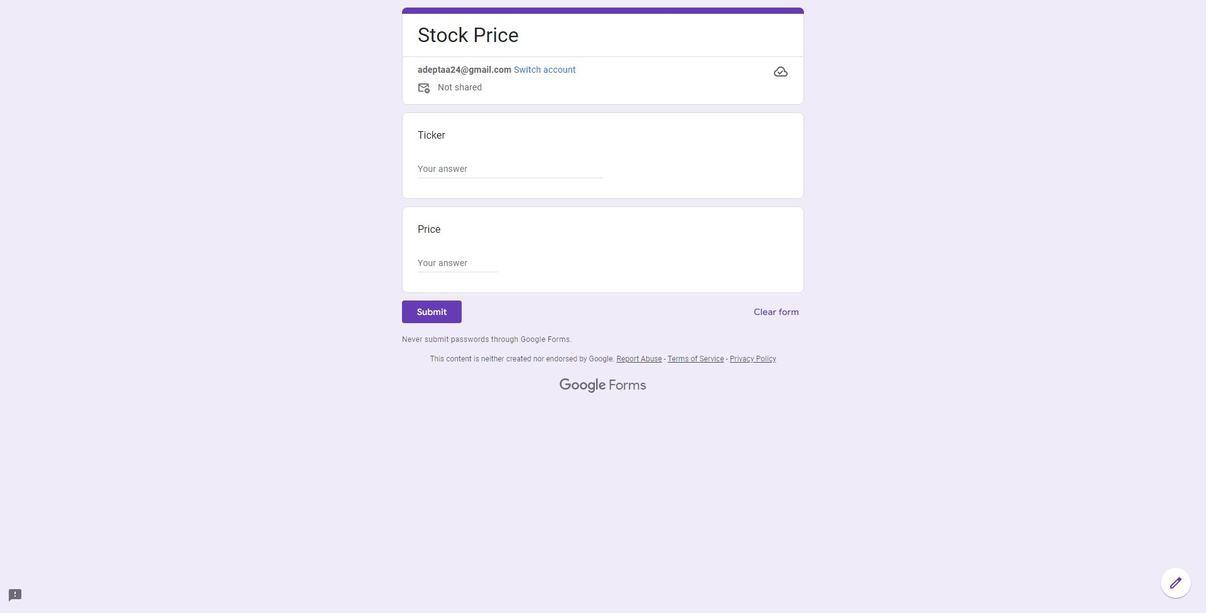 Task type: vqa. For each thing, say whether or not it's contained in the screenshot.
heading
yes



Task type: locate. For each thing, give the bounding box(es) containing it.
heading
[[418, 22, 519, 49]]

google image
[[560, 379, 606, 394]]

None text field
[[418, 256, 498, 271]]

list
[[402, 113, 804, 293]]

None text field
[[418, 162, 603, 177]]



Task type: describe. For each thing, give the bounding box(es) containing it.
report a problem to google image
[[8, 589, 23, 604]]

your email and google account are not part of your response image
[[418, 0, 438, 341]]



